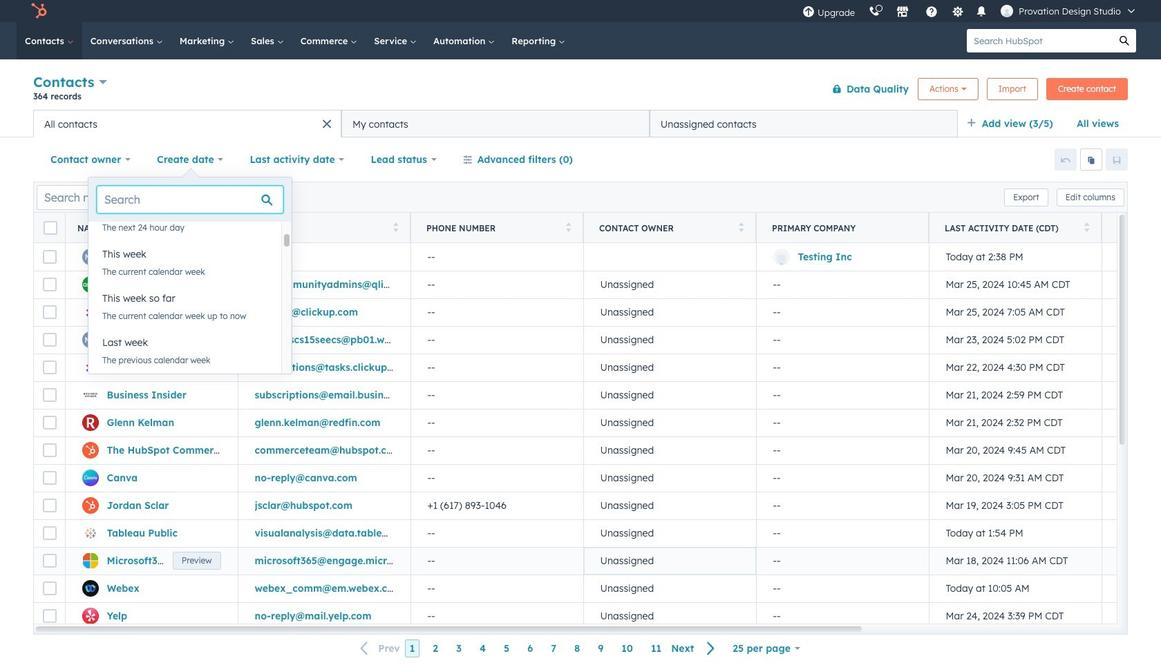Task type: describe. For each thing, give the bounding box(es) containing it.
5 press to sort. element from the left
[[1085, 222, 1090, 234]]

press to sort. image
[[393, 222, 398, 232]]

4 press to sort. image from the left
[[1085, 222, 1090, 232]]

3 press to sort. element from the left
[[566, 222, 571, 234]]

pagination navigation
[[352, 640, 724, 659]]

Search search field
[[97, 186, 284, 214]]

4 press to sort. element from the left
[[739, 222, 744, 234]]

1 press to sort. image from the left
[[220, 222, 225, 232]]



Task type: locate. For each thing, give the bounding box(es) containing it.
2 press to sort. element from the left
[[393, 222, 398, 234]]

1 press to sort. element from the left
[[220, 222, 225, 234]]

marketplaces image
[[897, 6, 909, 19]]

Search HubSpot search field
[[967, 29, 1113, 53]]

banner
[[33, 71, 1129, 110]]

3 press to sort. image from the left
[[739, 222, 744, 232]]

menu
[[796, 0, 1145, 22]]

press to sort. image
[[220, 222, 225, 232], [566, 222, 571, 232], [739, 222, 744, 232], [1085, 222, 1090, 232]]

Search name, phone, email addresses, or company search field
[[37, 185, 205, 210]]

press to sort. element
[[220, 222, 225, 234], [393, 222, 398, 234], [566, 222, 571, 234], [739, 222, 744, 234], [1085, 222, 1090, 234]]

2 press to sort. image from the left
[[566, 222, 571, 232]]

column header
[[757, 213, 930, 243]]

james peterson image
[[1001, 5, 1014, 17]]

list box
[[89, 196, 292, 418]]



Task type: vqa. For each thing, say whether or not it's contained in the screenshot.
first Press to sort. icon from right
yes



